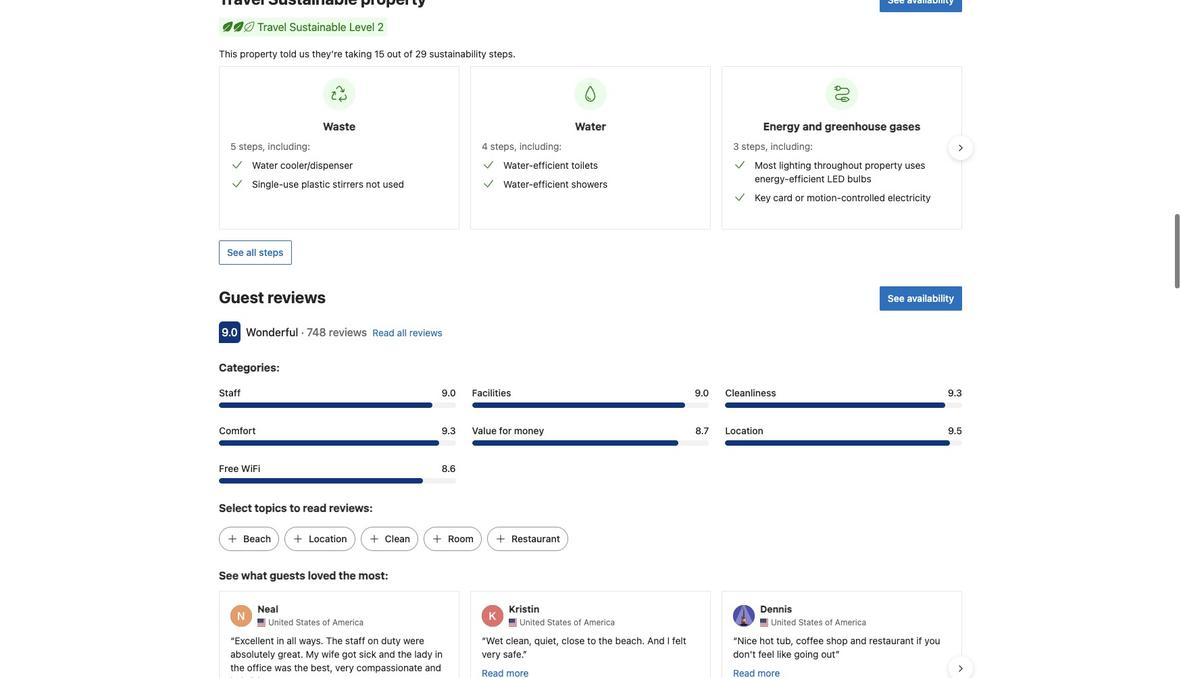 Task type: describe. For each thing, give the bounding box(es) containing it.
read
[[303, 502, 327, 515]]

sustainability
[[429, 48, 487, 60]]

this property told us they're taking 15 out of 29 sustainability steps.
[[219, 48, 516, 60]]

like
[[777, 649, 792, 660]]

america for neal
[[332, 618, 364, 628]]

i
[[667, 635, 670, 647]]

got
[[342, 649, 357, 660]]

feel
[[758, 649, 774, 660]]

clean
[[385, 534, 410, 545]]

united states of america for neal
[[268, 618, 364, 628]]

waste
[[323, 121, 356, 133]]

key card or motion-controlled electricity
[[755, 192, 931, 204]]

hot
[[760, 635, 774, 647]]

compassionate
[[357, 662, 423, 674]]

3
[[733, 141, 739, 152]]

0 horizontal spatial property
[[240, 48, 277, 60]]

free
[[219, 463, 239, 475]]

not
[[366, 179, 380, 190]]

9.0 inside 'scored 9' element
[[222, 327, 238, 339]]

guest reviews
[[219, 288, 326, 307]]

see availability button
[[880, 287, 962, 311]]

helpful!
[[230, 676, 263, 679]]

level
[[349, 21, 375, 33]]

led
[[827, 173, 845, 185]]

15
[[374, 48, 385, 60]]

value for money 8.7 meter
[[472, 441, 709, 446]]

sick
[[359, 649, 376, 660]]

4
[[482, 141, 488, 152]]

water- for water-efficient toilets
[[503, 160, 533, 171]]

neal
[[257, 604, 278, 615]]

lady
[[414, 649, 433, 660]]

see availability
[[888, 293, 954, 304]]

the inside " wet clean, quiet, close to the beach. and i felt very safe.
[[599, 635, 613, 647]]

0 horizontal spatial reviews
[[268, 288, 326, 307]]

of for dennis
[[825, 618, 833, 628]]

my
[[306, 649, 319, 660]]

us
[[299, 48, 310, 60]]

value
[[472, 425, 497, 437]]

card
[[773, 192, 793, 204]]

most lighting throughout property uses energy-efficient led bulbs
[[755, 160, 926, 185]]

states for neal
[[296, 618, 320, 628]]

topics
[[255, 502, 287, 515]]

united states of america image for dennis
[[760, 619, 768, 627]]

single-
[[252, 179, 283, 190]]

very inside " excellent in all ways.   the staff on duty were absolutely great.  my wife got sick and the lady in the office was the best, very compassionate and helpful!
[[335, 662, 354, 674]]

travel
[[257, 21, 287, 33]]

most:
[[359, 570, 389, 582]]

9.3 for cleanliness
[[948, 388, 962, 399]]

availability
[[907, 293, 954, 304]]

this
[[219, 48, 237, 60]]

0 horizontal spatial to
[[290, 502, 300, 515]]

9.0 for staff
[[442, 388, 456, 399]]

clean,
[[506, 635, 532, 647]]

money
[[514, 425, 544, 437]]

were
[[403, 635, 424, 647]]

and
[[647, 635, 665, 647]]

excellent
[[235, 635, 274, 647]]

location 9.5 meter
[[725, 441, 962, 446]]

1 horizontal spatial reviews
[[329, 327, 367, 339]]

best,
[[311, 662, 333, 674]]

bulbs
[[848, 173, 872, 185]]

9.0 for facilities
[[695, 388, 709, 399]]

9.3 for comfort
[[442, 425, 456, 437]]

coffee
[[796, 635, 824, 647]]

united states of america for dennis
[[771, 618, 867, 628]]

of left 29
[[404, 48, 413, 60]]

steps, for waste
[[239, 141, 265, 152]]

wife
[[322, 649, 339, 660]]

travel sustainable level 2
[[257, 21, 384, 33]]

facilities
[[472, 388, 511, 399]]

steps.
[[489, 48, 516, 60]]

america for kristin
[[584, 618, 615, 628]]

lighting
[[779, 160, 812, 171]]

for
[[499, 425, 512, 437]]

motion-
[[807, 192, 841, 204]]

water for water
[[575, 121, 606, 133]]

" wet clean, quiet, close to the beach. and i felt very safe.
[[482, 635, 686, 660]]

united for dennis
[[771, 618, 796, 628]]

gases
[[890, 121, 921, 133]]

loved
[[308, 570, 336, 582]]

great.
[[278, 649, 303, 660]]

see for see all steps
[[227, 247, 244, 258]]

wonderful
[[246, 327, 298, 339]]

29
[[415, 48, 427, 60]]

beach
[[243, 534, 271, 545]]

see for see availability
[[888, 293, 905, 304]]

staff
[[345, 635, 365, 647]]

efficient inside "most lighting throughout property uses energy-efficient led bulbs"
[[789, 173, 825, 185]]

most
[[755, 160, 777, 171]]

very inside " wet clean, quiet, close to the beach. and i felt very safe.
[[482, 649, 501, 660]]

including: for water
[[520, 141, 562, 152]]

shop
[[826, 635, 848, 647]]

all inside " excellent in all ways.   the staff on duty were absolutely great.  my wife got sick and the lady in the office was the best, very compassionate and helpful!
[[287, 635, 296, 647]]

all for steps
[[246, 247, 256, 258]]

or
[[795, 192, 804, 204]]

water for water cooler/dispenser
[[252, 160, 278, 171]]

rated wonderful element
[[246, 327, 298, 339]]

stirrers
[[333, 179, 364, 190]]

steps, for energy and greenhouse gases
[[742, 141, 768, 152]]

kristin
[[509, 604, 540, 615]]

wonderful · 748 reviews
[[246, 327, 367, 339]]

comfort
[[219, 425, 256, 437]]

property inside "most lighting throughout property uses energy-efficient led bulbs"
[[865, 160, 903, 171]]

including: for energy and greenhouse gases
[[771, 141, 813, 152]]

water-efficient showers
[[503, 179, 608, 190]]

and up compassionate on the left bottom of the page
[[379, 649, 395, 660]]

categories:
[[219, 362, 280, 374]]

throughout
[[814, 160, 863, 171]]

" for " nice hot tub, coffee shop and restaurant if you don't feel like going out
[[733, 635, 738, 647]]



Task type: vqa. For each thing, say whether or not it's contained in the screenshot.


Task type: locate. For each thing, give the bounding box(es) containing it.
see
[[227, 247, 244, 258], [888, 293, 905, 304], [219, 570, 239, 582]]

2 horizontal spatial all
[[397, 327, 407, 339]]

united states of america image
[[509, 619, 517, 627], [760, 619, 768, 627]]

0 horizontal spatial all
[[246, 247, 256, 258]]

see left availability
[[888, 293, 905, 304]]

9.3
[[948, 388, 962, 399], [442, 425, 456, 437]]

and right shop
[[851, 635, 867, 647]]

1 vertical spatial to
[[587, 635, 596, 647]]

out inside " nice hot tub, coffee shop and restaurant if you don't feel like going out
[[821, 649, 836, 660]]

1 vertical spatial in
[[435, 649, 443, 660]]

0 vertical spatial water-
[[503, 160, 533, 171]]

1 vertical spatial water-
[[503, 179, 533, 190]]

reviews right 748
[[329, 327, 367, 339]]

water
[[575, 121, 606, 133], [252, 160, 278, 171]]

they're
[[312, 48, 343, 60]]

steps, right 5
[[239, 141, 265, 152]]

including: up lighting
[[771, 141, 813, 152]]

tub,
[[777, 635, 794, 647]]

wet
[[486, 635, 503, 647]]

united states of america up coffee
[[771, 618, 867, 628]]

to right close
[[587, 635, 596, 647]]

the down great.
[[294, 662, 308, 674]]

read all reviews
[[373, 327, 443, 339]]

all inside see all steps button
[[246, 247, 256, 258]]

0 vertical spatial out
[[387, 48, 401, 60]]

0 horizontal spatial "
[[523, 649, 527, 660]]

nice
[[738, 635, 757, 647]]

0 horizontal spatial location
[[309, 534, 347, 545]]

office
[[247, 662, 272, 674]]

free wifi
[[219, 463, 260, 475]]

" for coffee
[[836, 649, 840, 660]]

" up don't
[[733, 635, 738, 647]]

and down lady
[[425, 662, 441, 674]]

united states of america image up the hot
[[760, 619, 768, 627]]

wifi
[[241, 463, 260, 475]]

guest
[[219, 288, 264, 307]]

1 horizontal spatial including:
[[520, 141, 562, 152]]

what
[[241, 570, 267, 582]]

5 steps, including:
[[230, 141, 310, 152]]

guests
[[270, 570, 305, 582]]

efficient up water-efficient showers
[[533, 160, 569, 171]]

you
[[925, 635, 940, 647]]

2 horizontal spatial states
[[799, 618, 823, 628]]

1 horizontal spatial to
[[587, 635, 596, 647]]

steps
[[259, 247, 284, 258]]

1 horizontal spatial "
[[836, 649, 840, 660]]

states up the ways. on the left bottom of page
[[296, 618, 320, 628]]

2 horizontal spatial united states of america
[[771, 618, 867, 628]]

united for kristin
[[520, 618, 545, 628]]

2 states from the left
[[547, 618, 572, 628]]

america up the staff
[[332, 618, 364, 628]]

2 united from the left
[[520, 618, 545, 628]]

" down shop
[[836, 649, 840, 660]]

" inside " nice hot tub, coffee shop and restaurant if you don't feel like going out
[[733, 635, 738, 647]]

the right loved
[[339, 570, 356, 582]]

steps, right '3'
[[742, 141, 768, 152]]

all left steps
[[246, 247, 256, 258]]

0 horizontal spatial united states of america image
[[509, 619, 517, 627]]

1 horizontal spatial all
[[287, 635, 296, 647]]

united states of america
[[268, 618, 364, 628], [520, 618, 615, 628], [771, 618, 867, 628]]

9.0 down guest
[[222, 327, 238, 339]]

steps, for water
[[490, 141, 517, 152]]

" excellent in all ways.   the staff on duty were absolutely great.  my wife got sick and the lady in the office was the best, very compassionate and helpful!
[[230, 635, 443, 679]]

2 vertical spatial all
[[287, 635, 296, 647]]

1 " from the left
[[523, 649, 527, 660]]

water- down 4 steps, including:
[[503, 160, 533, 171]]

2 horizontal spatial steps,
[[742, 141, 768, 152]]

·
[[301, 327, 304, 339]]

united
[[268, 618, 294, 628], [520, 618, 545, 628], [771, 618, 796, 628]]

1 horizontal spatial very
[[482, 649, 501, 660]]

and inside " nice hot tub, coffee shop and restaurant if you don't feel like going out
[[851, 635, 867, 647]]

1 horizontal spatial out
[[821, 649, 836, 660]]

taking
[[345, 48, 372, 60]]

united states of america for kristin
[[520, 618, 615, 628]]

1 horizontal spatial united states of america
[[520, 618, 615, 628]]

of up 'the'
[[322, 618, 330, 628]]

including: for waste
[[268, 141, 310, 152]]

close
[[562, 635, 585, 647]]

2 " from the left
[[836, 649, 840, 660]]

all
[[246, 247, 256, 258], [397, 327, 407, 339], [287, 635, 296, 647]]

0 vertical spatial all
[[246, 247, 256, 258]]

2 including: from the left
[[520, 141, 562, 152]]

1 including: from the left
[[268, 141, 310, 152]]

united states of america up the ways. on the left bottom of page
[[268, 618, 364, 628]]

america up " wet clean, quiet, close to the beach. and i felt very safe. in the bottom of the page
[[584, 618, 615, 628]]

1 horizontal spatial "
[[482, 635, 486, 647]]

1 america from the left
[[332, 618, 364, 628]]

comfort 9.3 meter
[[219, 441, 456, 446]]

property
[[240, 48, 277, 60], [865, 160, 903, 171]]

1 horizontal spatial 9.3
[[948, 388, 962, 399]]

0 vertical spatial see
[[227, 247, 244, 258]]

water up the toilets
[[575, 121, 606, 133]]

in up great.
[[277, 635, 284, 647]]

property up bulbs
[[865, 160, 903, 171]]

water up single-
[[252, 160, 278, 171]]

2 horizontal spatial 9.0
[[695, 388, 709, 399]]

key
[[755, 192, 771, 204]]

efficient for showers
[[533, 179, 569, 190]]

the up helpful!
[[230, 662, 245, 674]]

5
[[230, 141, 236, 152]]

efficient for toilets
[[533, 160, 569, 171]]

all up great.
[[287, 635, 296, 647]]

all for reviews
[[397, 327, 407, 339]]

1 " from the left
[[230, 635, 235, 647]]

0 vertical spatial 9.3
[[948, 388, 962, 399]]

1 united states of america from the left
[[268, 618, 364, 628]]

energy and greenhouse gases
[[763, 121, 921, 133]]

staff 9.0 meter
[[219, 403, 456, 408]]

united down neal
[[268, 618, 294, 628]]

1 horizontal spatial property
[[865, 160, 903, 171]]

1 steps, from the left
[[239, 141, 265, 152]]

united down kristin
[[520, 618, 545, 628]]

1 vertical spatial 9.3
[[442, 425, 456, 437]]

1 water- from the top
[[503, 160, 533, 171]]

"
[[230, 635, 235, 647], [482, 635, 486, 647], [733, 635, 738, 647]]

states for kristin
[[547, 618, 572, 628]]

united states of america image
[[257, 619, 266, 627]]

room
[[448, 534, 474, 545]]

ways.
[[299, 635, 324, 647]]

" for " wet clean, quiet, close to the beach. and i felt very safe.
[[482, 635, 486, 647]]

0 horizontal spatial america
[[332, 618, 364, 628]]

0 horizontal spatial 9.3
[[442, 425, 456, 437]]

on
[[368, 635, 379, 647]]

efficient down the water-efficient toilets
[[533, 179, 569, 190]]

safe.
[[503, 649, 523, 660]]

3 " from the left
[[733, 635, 738, 647]]

2 united states of america from the left
[[520, 618, 615, 628]]

1 vertical spatial see
[[888, 293, 905, 304]]

1 horizontal spatial water
[[575, 121, 606, 133]]

united down dennis
[[771, 618, 796, 628]]

0 horizontal spatial in
[[277, 635, 284, 647]]

8.7
[[695, 425, 709, 437]]

carousel region
[[208, 61, 973, 235]]

states for dennis
[[799, 618, 823, 628]]

" left clean, on the bottom left
[[482, 635, 486, 647]]

1 horizontal spatial states
[[547, 618, 572, 628]]

3 including: from the left
[[771, 141, 813, 152]]

water-
[[503, 160, 533, 171], [503, 179, 533, 190]]

reviews up "·"
[[268, 288, 326, 307]]

out down shop
[[821, 649, 836, 660]]

" inside " excellent in all ways.   the staff on duty were absolutely great.  my wife got sick and the lady in the office was the best, very compassionate and helpful!
[[230, 635, 235, 647]]

see left steps
[[227, 247, 244, 258]]

single-use plastic stirrers not used
[[252, 179, 404, 190]]

0 horizontal spatial including:
[[268, 141, 310, 152]]

to left read
[[290, 502, 300, 515]]

1 vertical spatial out
[[821, 649, 836, 660]]

guest reviews element
[[219, 287, 874, 308]]

0 horizontal spatial "
[[230, 635, 235, 647]]

location
[[725, 425, 764, 437], [309, 534, 347, 545]]

2 horizontal spatial united
[[771, 618, 796, 628]]

1 horizontal spatial united
[[520, 618, 545, 628]]

review categories element
[[219, 360, 280, 376]]

9.0 left facilities
[[442, 388, 456, 399]]

" nice hot tub, coffee shop and restaurant if you don't feel like going out
[[733, 635, 940, 660]]

see for see what guests loved the most:
[[219, 570, 239, 582]]

electricity
[[888, 192, 931, 204]]

1 horizontal spatial 9.0
[[442, 388, 456, 399]]

0 vertical spatial location
[[725, 425, 764, 437]]

toilets
[[571, 160, 598, 171]]

1 vertical spatial property
[[865, 160, 903, 171]]

of for neal
[[322, 618, 330, 628]]

and inside carousel region
[[803, 121, 822, 133]]

to
[[290, 502, 300, 515], [587, 635, 596, 647]]

3 america from the left
[[835, 618, 867, 628]]

8.6
[[442, 463, 456, 475]]

location down read
[[309, 534, 347, 545]]

1 states from the left
[[296, 618, 320, 628]]

property left told at the left
[[240, 48, 277, 60]]

duty
[[381, 635, 401, 647]]

0 vertical spatial water
[[575, 121, 606, 133]]

0 vertical spatial very
[[482, 649, 501, 660]]

3 steps, including:
[[733, 141, 813, 152]]

don't
[[733, 649, 756, 660]]

energy-
[[755, 173, 789, 185]]

0 horizontal spatial out
[[387, 48, 401, 60]]

quiet,
[[534, 635, 559, 647]]

1 horizontal spatial in
[[435, 649, 443, 660]]

3 united from the left
[[771, 618, 796, 628]]

9.5
[[948, 425, 962, 437]]

1 horizontal spatial steps,
[[490, 141, 517, 152]]

was
[[275, 662, 292, 674]]

this is a carousel with rotating slides. it displays featured reviews of the property. use the next and previous buttons to navigate. region
[[208, 586, 973, 679]]

1 horizontal spatial united states of america image
[[760, 619, 768, 627]]

sustainable
[[290, 21, 346, 33]]

in
[[277, 635, 284, 647], [435, 649, 443, 660]]

select
[[219, 502, 252, 515]]

read
[[373, 327, 395, 339]]

in right lady
[[435, 649, 443, 660]]

2 united states of america image from the left
[[760, 619, 768, 627]]

america for dennis
[[835, 618, 867, 628]]

water-efficient toilets
[[503, 160, 598, 171]]

reviews:
[[329, 502, 373, 515]]

united states of america image for kristin
[[509, 619, 517, 627]]

and right "energy"
[[803, 121, 822, 133]]

1 united from the left
[[268, 618, 294, 628]]

" up absolutely
[[230, 635, 235, 647]]

location down cleanliness at the right
[[725, 425, 764, 437]]

3 united states of america from the left
[[771, 618, 867, 628]]

the
[[339, 570, 356, 582], [599, 635, 613, 647], [398, 649, 412, 660], [230, 662, 245, 674], [294, 662, 308, 674]]

3 states from the left
[[799, 618, 823, 628]]

1 horizontal spatial america
[[584, 618, 615, 628]]

0 vertical spatial property
[[240, 48, 277, 60]]

all right read
[[397, 327, 407, 339]]

2 vertical spatial see
[[219, 570, 239, 582]]

1 vertical spatial very
[[335, 662, 354, 674]]

1 vertical spatial location
[[309, 534, 347, 545]]

out right 15
[[387, 48, 401, 60]]

america up shop
[[835, 618, 867, 628]]

9.3 up the "9.5"
[[948, 388, 962, 399]]

cleanliness 9.3 meter
[[725, 403, 962, 408]]

0 horizontal spatial steps,
[[239, 141, 265, 152]]

greenhouse
[[825, 121, 887, 133]]

united states of america image down kristin
[[509, 619, 517, 627]]

states up quiet,
[[547, 618, 572, 628]]

very down got
[[335, 662, 354, 674]]

free wifi 8.6 meter
[[219, 479, 456, 484]]

water- down the water-efficient toilets
[[503, 179, 533, 190]]

2 water- from the top
[[503, 179, 533, 190]]

1 horizontal spatial location
[[725, 425, 764, 437]]

united for neal
[[268, 618, 294, 628]]

of for kristin
[[574, 618, 582, 628]]

reviews right read
[[409, 327, 443, 339]]

restaurant
[[512, 534, 560, 545]]

9.0 up "8.7"
[[695, 388, 709, 399]]

2 horizontal spatial including:
[[771, 141, 813, 152]]

the down were on the left
[[398, 649, 412, 660]]

2
[[378, 21, 384, 33]]

2 horizontal spatial "
[[733, 635, 738, 647]]

the left beach.
[[599, 635, 613, 647]]

scored 9 element
[[219, 322, 241, 344]]

plastic
[[301, 179, 330, 190]]

see left what
[[219, 570, 239, 582]]

to inside " wet clean, quiet, close to the beach. and i felt very safe.
[[587, 635, 596, 647]]

0 horizontal spatial united states of america
[[268, 618, 364, 628]]

water- for water-efficient showers
[[503, 179, 533, 190]]

select topics to read reviews:
[[219, 502, 373, 515]]

0 horizontal spatial united
[[268, 618, 294, 628]]

" for " excellent in all ways.   the staff on duty were absolutely great.  my wife got sick and the lady in the office was the best, very compassionate and helpful!
[[230, 635, 235, 647]]

0 horizontal spatial very
[[335, 662, 354, 674]]

reviews
[[268, 288, 326, 307], [329, 327, 367, 339], [409, 327, 443, 339]]

0 vertical spatial in
[[277, 635, 284, 647]]

2 steps, from the left
[[490, 141, 517, 152]]

0 horizontal spatial 9.0
[[222, 327, 238, 339]]

0 horizontal spatial states
[[296, 618, 320, 628]]

facilities 9.0 meter
[[472, 403, 709, 408]]

including: up water cooler/dispenser
[[268, 141, 310, 152]]

1 vertical spatial water
[[252, 160, 278, 171]]

" inside " wet clean, quiet, close to the beach. and i felt very safe.
[[482, 635, 486, 647]]

absolutely
[[230, 649, 275, 660]]

1 vertical spatial all
[[397, 327, 407, 339]]

" down clean, on the bottom left
[[523, 649, 527, 660]]

the
[[326, 635, 343, 647]]

energy
[[763, 121, 800, 133]]

efficient down lighting
[[789, 173, 825, 185]]

states up coffee
[[799, 618, 823, 628]]

very down wet
[[482, 649, 501, 660]]

including: up the water-efficient toilets
[[520, 141, 562, 152]]

2 america from the left
[[584, 618, 615, 628]]

use
[[283, 179, 299, 190]]

of up shop
[[825, 618, 833, 628]]

steps, right 4
[[490, 141, 517, 152]]

united states of america up close
[[520, 618, 615, 628]]

see what guests loved the most:
[[219, 570, 389, 582]]

0 horizontal spatial water
[[252, 160, 278, 171]]

out
[[387, 48, 401, 60], [821, 649, 836, 660]]

staff
[[219, 388, 241, 399]]

2 horizontal spatial america
[[835, 618, 867, 628]]

1 united states of america image from the left
[[509, 619, 517, 627]]

very
[[482, 649, 501, 660], [335, 662, 354, 674]]

9.3 left value
[[442, 425, 456, 437]]

2 " from the left
[[482, 635, 486, 647]]

0 vertical spatial to
[[290, 502, 300, 515]]

" for close
[[523, 649, 527, 660]]

3 steps, from the left
[[742, 141, 768, 152]]

2 horizontal spatial reviews
[[409, 327, 443, 339]]

of up close
[[574, 618, 582, 628]]



